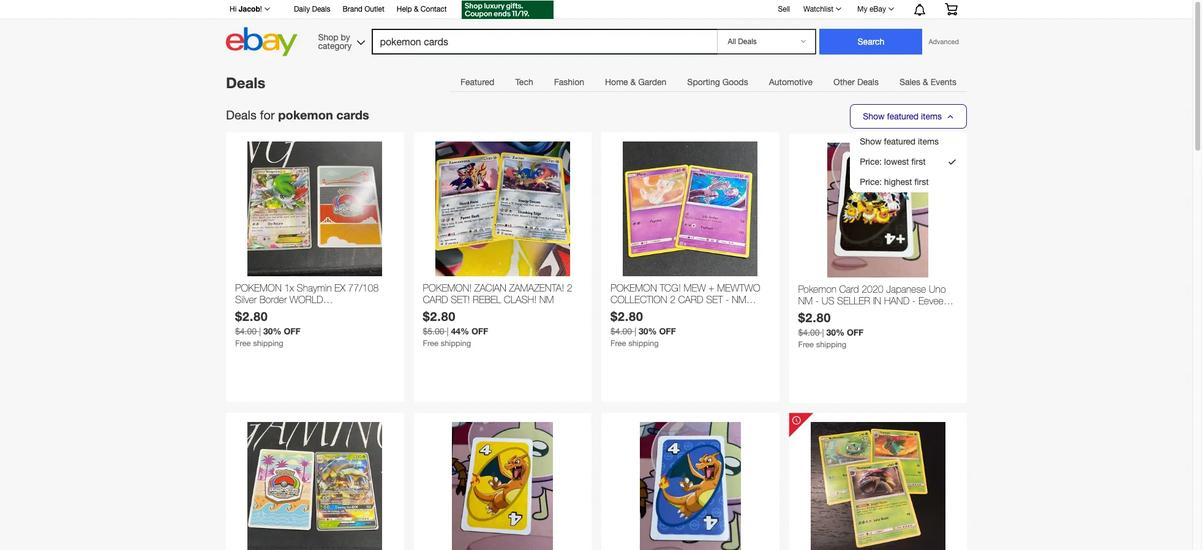 Task type: vqa. For each thing, say whether or not it's contained in the screenshot.
2nd price: from the top
yes



Task type: locate. For each thing, give the bounding box(es) containing it.
2 horizontal spatial $4.00
[[799, 328, 820, 338]]

nm down ex
[[341, 306, 356, 317]]

first right lowest at the top of page
[[912, 157, 926, 167]]

& right the sales
[[923, 77, 929, 87]]

1 vertical spatial show
[[860, 137, 882, 146]]

deals for pokemon cards
[[226, 107, 369, 122]]

1 vertical spatial first
[[915, 177, 929, 187]]

featured link
[[450, 70, 505, 94]]

shipping for pokemon card 2020 japanese uno nm - us seller in hand - eevee eeveelutions
[[816, 340, 847, 349]]

daily deals
[[294, 5, 331, 13]]

deals left "for"
[[226, 108, 257, 122]]

free down championships
[[235, 339, 251, 348]]

- left us
[[816, 295, 819, 306]]

30% down championships
[[263, 326, 282, 336]]

show featured items up lowest at the top of page
[[860, 137, 939, 146]]

clash!
[[504, 294, 537, 305]]

off down championships
[[284, 326, 301, 336]]

30% down cards
[[639, 326, 657, 336]]

zacian
[[475, 282, 507, 293]]

2 down tcg! at the bottom of page
[[670, 294, 676, 305]]

| for pokemon 1x shaymin ex 77/108 silver border world championships card nm
[[259, 327, 261, 336]]

price: left lowest at the top of page
[[860, 157, 882, 167]]

1 vertical spatial items
[[918, 137, 939, 146]]

free
[[235, 339, 251, 348], [423, 339, 439, 348], [611, 339, 626, 348], [799, 340, 814, 349]]

$4.00 down eeveelutions on the bottom right of page
[[799, 328, 820, 338]]

- inside pokemon tcg! mew + mewtwo collection 2 card set - nm cards
[[726, 294, 729, 305]]

1 vertical spatial featured
[[884, 137, 916, 146]]

$2.80 down us
[[799, 310, 831, 325]]

2 horizontal spatial 30%
[[827, 327, 845, 338]]

nm down pokemon
[[799, 295, 813, 306]]

pokemon for silver
[[235, 282, 282, 293]]

& right help
[[414, 5, 419, 13]]

| down eeveelutions on the bottom right of page
[[822, 328, 824, 338]]

show up price: lowest first link
[[860, 137, 882, 146]]

first
[[912, 157, 926, 167], [915, 177, 929, 187]]

- right set
[[726, 294, 729, 305]]

off right 44%
[[472, 326, 489, 336]]

& inside the account navigation
[[414, 5, 419, 13]]

brand
[[343, 5, 363, 13]]

pokemon inside pokemon 1x shaymin ex 77/108 silver border world championships card nm
[[235, 282, 282, 293]]

items down sales & events link at the top of the page
[[921, 112, 942, 121]]

card down pokemon!
[[423, 294, 448, 305]]

$4.00 down silver
[[235, 327, 257, 336]]

automotive link
[[759, 70, 823, 94]]

pokemon inside pokemon tcg! mew + mewtwo collection 2 card set - nm cards
[[611, 282, 657, 293]]

cards
[[337, 107, 369, 122]]

pokemon!
[[423, 282, 472, 293]]

my ebay link
[[851, 2, 900, 17]]

44%
[[451, 326, 469, 336]]

nm down zamazenta!
[[540, 294, 554, 305]]

show up show featured items link at the top right of page
[[863, 112, 885, 121]]

items inside show featured items popup button
[[921, 112, 942, 121]]

pokemon! zacian zamazenta! 2 card set! rebel clash! nm $2.80 $5.00 | 44% off free shipping
[[423, 282, 573, 348]]

shipping for pokemon tcg! mew + mewtwo collection 2 card set - nm cards
[[629, 339, 659, 348]]

1 vertical spatial price:
[[860, 177, 882, 187]]

1 horizontal spatial $4.00
[[611, 327, 632, 336]]

free down $5.00
[[423, 339, 439, 348]]

sporting goods
[[688, 77, 749, 87]]

0 horizontal spatial $2.80 $4.00 | 30% off free shipping
[[235, 309, 301, 348]]

| left 44%
[[447, 327, 449, 336]]

1 price: from the top
[[860, 157, 882, 167]]

|
[[259, 327, 261, 336], [447, 327, 449, 336], [635, 327, 637, 336], [822, 328, 824, 338]]

1 vertical spatial show featured items
[[860, 137, 939, 146]]

pokemon 1x shaymin ex 77/108 silver border world championships card nm link
[[235, 282, 395, 317]]

pokemon tcg! mew + mewtwo collection 2 card set - nm cards link
[[611, 282, 770, 317]]

30% for -
[[827, 327, 845, 338]]

shipping
[[253, 339, 284, 348], [441, 339, 471, 348], [629, 339, 659, 348], [816, 340, 847, 349]]

$4.00 for pokemon card 2020 japanese uno nm - us seller in hand - eevee eeveelutions
[[799, 328, 820, 338]]

$4.00 down cards
[[611, 327, 632, 336]]

0 vertical spatial featured
[[887, 112, 919, 121]]

hi
[[230, 5, 237, 13]]

show featured items
[[863, 112, 942, 121], [860, 137, 939, 146]]

price:
[[860, 157, 882, 167], [860, 177, 882, 187]]

pokemon 1x shaymin ex 77/108 silver border world championships card nm
[[235, 282, 379, 317]]

cards
[[611, 306, 642, 317]]

0 vertical spatial 2
[[567, 282, 573, 293]]

1 horizontal spatial card
[[423, 294, 448, 305]]

1 horizontal spatial pokemon
[[611, 282, 657, 293]]

nm down mewtwo
[[732, 294, 747, 305]]

sales & events
[[900, 77, 957, 87]]

2
[[567, 282, 573, 293], [670, 294, 676, 305]]

| for pokemon card 2020 japanese uno nm - us seller in hand - eevee eeveelutions
[[822, 328, 824, 338]]

1 horizontal spatial 30%
[[639, 326, 657, 336]]

free down cards
[[611, 339, 626, 348]]

0 horizontal spatial pokemon
[[235, 282, 282, 293]]

brand outlet
[[343, 5, 385, 13]]

+
[[709, 282, 715, 293]]

pokemon for collection
[[611, 282, 657, 293]]

tab list
[[450, 69, 967, 94]]

& right home
[[631, 77, 636, 87]]

off down pokemon tcg! mew + mewtwo collection 2 card set - nm cards
[[659, 326, 676, 336]]

rebel
[[473, 294, 501, 305]]

0 vertical spatial show
[[863, 112, 885, 121]]

| down championships
[[259, 327, 261, 336]]

show
[[863, 112, 885, 121], [860, 137, 882, 146]]

1 horizontal spatial &
[[631, 77, 636, 87]]

1 vertical spatial 2
[[670, 294, 676, 305]]

card down the mew at the right of page
[[679, 294, 704, 305]]

2 pokemon from the left
[[611, 282, 657, 293]]

ex
[[335, 282, 346, 293]]

pokemon tcg! mew + mewtwo collection 2 card set - nm cards
[[611, 282, 761, 317]]

account navigation
[[223, 0, 967, 21]]

pokemon up silver
[[235, 282, 282, 293]]

0 horizontal spatial 30%
[[263, 326, 282, 336]]

advanced link
[[923, 29, 966, 54]]

off
[[284, 326, 301, 336], [472, 326, 489, 336], [659, 326, 676, 336], [847, 327, 864, 338]]

- down the japanese
[[913, 295, 916, 306]]

$4.00 for pokemon 1x shaymin ex 77/108 silver border world championships card nm
[[235, 327, 257, 336]]

show for show featured items link at the top right of page
[[860, 137, 882, 146]]

garden
[[639, 77, 667, 87]]

nm
[[540, 294, 554, 305], [732, 294, 747, 305], [799, 295, 813, 306], [341, 306, 356, 317]]

pokemon! zacian zamazenta! 2 card set! rebel clash! nm link
[[423, 282, 583, 309]]

card down world
[[313, 306, 338, 317]]

tcg!
[[660, 282, 681, 293]]

featured inside show featured items popup button
[[887, 112, 919, 121]]

Search for anything text field
[[374, 30, 715, 53]]

help
[[397, 5, 412, 13]]

show for show featured items popup button
[[863, 112, 885, 121]]

price: left highest
[[860, 177, 882, 187]]

2020
[[862, 284, 884, 295]]

0 vertical spatial show featured items
[[863, 112, 942, 121]]

$2.80 $4.00 | 30% off free shipping for border
[[235, 309, 301, 348]]

shop by category banner
[[223, 0, 967, 59]]

featured up lowest at the top of page
[[884, 137, 916, 146]]

eevee
[[919, 295, 944, 306]]

first for price: lowest first
[[912, 157, 926, 167]]

1 pokemon from the left
[[235, 282, 282, 293]]

featured up show featured items link at the top right of page
[[887, 112, 919, 121]]

30% for 2
[[639, 326, 657, 336]]

$2.80 for pokemon card 2020 japanese uno nm - us seller in hand - eevee eeveelutions
[[799, 310, 831, 325]]

| inside pokemon! zacian zamazenta! 2 card set! rebel clash! nm $2.80 $5.00 | 44% off free shipping
[[447, 327, 449, 336]]

30%
[[263, 326, 282, 336], [639, 326, 657, 336], [827, 327, 845, 338]]

items down show featured items popup button
[[918, 137, 939, 146]]

1 horizontal spatial 2
[[670, 294, 676, 305]]

2 price: from the top
[[860, 177, 882, 187]]

2 right zamazenta!
[[567, 282, 573, 293]]

pokemon up 'collection'
[[611, 282, 657, 293]]

0 horizontal spatial card
[[313, 306, 338, 317]]

| down cards
[[635, 327, 637, 336]]

deals up "for"
[[226, 74, 266, 91]]

0 horizontal spatial -
[[726, 294, 729, 305]]

show featured items up show featured items link at the top right of page
[[863, 112, 942, 121]]

advanced
[[929, 38, 959, 45]]

home
[[605, 77, 628, 87]]

show featured items link
[[860, 137, 939, 146]]

$2.80 $4.00 | 30% off free shipping down 'collection'
[[611, 309, 676, 348]]

menu bar
[[450, 69, 967, 94]]

other deals
[[834, 77, 879, 87]]

30% down eeveelutions on the bottom right of page
[[827, 327, 845, 338]]

show inside popup button
[[863, 112, 885, 121]]

show featured items for show featured items popup button
[[863, 112, 942, 121]]

$2.80 $4.00 | 30% off free shipping down border
[[235, 309, 301, 348]]

None submit
[[820, 29, 923, 55]]

pokemon card 2020 japanese uno nm - us seller in hand - eevee eeveelutions link
[[799, 284, 958, 318]]

$2.80 $4.00 | 30% off free shipping down us
[[799, 310, 864, 349]]

deals right the other
[[858, 77, 879, 87]]

$2.80 up $5.00
[[423, 309, 456, 324]]

$2.80 inside pokemon! zacian zamazenta! 2 card set! rebel clash! nm $2.80 $5.00 | 44% off free shipping
[[423, 309, 456, 324]]

off down seller on the bottom of page
[[847, 327, 864, 338]]

price: highest first link
[[860, 177, 929, 187]]

0 horizontal spatial &
[[414, 5, 419, 13]]

menu bar containing featured
[[450, 69, 967, 94]]

0 vertical spatial price:
[[860, 157, 882, 167]]

free inside pokemon! zacian zamazenta! 2 card set! rebel clash! nm $2.80 $5.00 | 44% off free shipping
[[423, 339, 439, 348]]

menu
[[851, 132, 967, 192]]

1 horizontal spatial $2.80 $4.00 | 30% off free shipping
[[611, 309, 676, 348]]

shipping down eeveelutions on the bottom right of page
[[816, 340, 847, 349]]

0 vertical spatial items
[[921, 112, 942, 121]]

first right highest
[[915, 177, 929, 187]]

featured
[[461, 77, 495, 87]]

nm inside pokemon! zacian zamazenta! 2 card set! rebel clash! nm $2.80 $5.00 | 44% off free shipping
[[540, 294, 554, 305]]

show featured items button
[[850, 104, 967, 129]]

free down eeveelutions on the bottom right of page
[[799, 340, 814, 349]]

shipping down cards
[[629, 339, 659, 348]]

2 horizontal spatial card
[[679, 294, 704, 305]]

2 horizontal spatial &
[[923, 77, 929, 87]]

$2.80 down 'collection'
[[611, 309, 644, 324]]

$2.80 down silver
[[235, 309, 268, 324]]

$4.00
[[235, 327, 257, 336], [611, 327, 632, 336], [799, 328, 820, 338]]

deals right daily
[[312, 5, 331, 13]]

off for nm
[[847, 327, 864, 338]]

$2.80 for pokemon tcg! mew + mewtwo collection 2 card set - nm cards
[[611, 309, 644, 324]]

deals
[[312, 5, 331, 13], [226, 74, 266, 91], [858, 77, 879, 87], [226, 108, 257, 122]]

1x
[[284, 282, 294, 293]]

0 vertical spatial first
[[912, 157, 926, 167]]

2 horizontal spatial $2.80 $4.00 | 30% off free shipping
[[799, 310, 864, 349]]

shipping down 44%
[[441, 339, 471, 348]]

0 horizontal spatial $4.00
[[235, 327, 257, 336]]

shipping down championships
[[253, 339, 284, 348]]

1 horizontal spatial -
[[816, 295, 819, 306]]

card
[[423, 294, 448, 305], [679, 294, 704, 305], [313, 306, 338, 317]]

0 horizontal spatial 2
[[567, 282, 573, 293]]

show featured items inside show featured items popup button
[[863, 112, 942, 121]]

2 inside pokemon! zacian zamazenta! 2 card set! rebel clash! nm $2.80 $5.00 | 44% off free shipping
[[567, 282, 573, 293]]

my
[[858, 5, 868, 13]]

set
[[707, 294, 723, 305]]



Task type: describe. For each thing, give the bounding box(es) containing it.
2 inside pokemon tcg! mew + mewtwo collection 2 card set - nm cards
[[670, 294, 676, 305]]

fashion link
[[544, 70, 595, 94]]

77/108
[[348, 282, 379, 293]]

eeveelutions
[[799, 307, 850, 318]]

other
[[834, 77, 855, 87]]

deals link
[[226, 74, 266, 91]]

card inside pokemon 1x shaymin ex 77/108 silver border world championships card nm
[[313, 306, 338, 317]]

nm inside pokemon tcg! mew + mewtwo collection 2 card set - nm cards
[[732, 294, 747, 305]]

menu containing show featured items
[[851, 132, 967, 192]]

world
[[290, 294, 323, 305]]

hand
[[885, 295, 910, 306]]

none submit inside shop by category banner
[[820, 29, 923, 55]]

| for pokemon tcg! mew + mewtwo collection 2 card set - nm cards
[[635, 327, 637, 336]]

shop by category button
[[313, 27, 368, 54]]

sporting
[[688, 77, 720, 87]]

featured for show featured items link at the top right of page
[[884, 137, 916, 146]]

zamazenta!
[[509, 282, 565, 293]]

category
[[318, 41, 352, 51]]

in
[[873, 295, 882, 306]]

sales & events link
[[890, 70, 967, 94]]

card inside pokemon! zacian zamazenta! 2 card set! rebel clash! nm $2.80 $5.00 | 44% off free shipping
[[423, 294, 448, 305]]

ebay
[[870, 5, 887, 13]]

shaymin
[[297, 282, 332, 293]]

$2.80 $4.00 | 30% off free shipping for 2
[[611, 309, 676, 348]]

card inside pokemon tcg! mew + mewtwo collection 2 card set - nm cards
[[679, 294, 704, 305]]

help & contact link
[[397, 3, 447, 17]]

free for pokemon 1x shaymin ex 77/108 silver border world championships card nm
[[235, 339, 251, 348]]

for
[[260, 108, 275, 122]]

japanese
[[887, 284, 927, 295]]

home & garden
[[605, 77, 667, 87]]

jacob
[[239, 4, 260, 13]]

deals inside the account navigation
[[312, 5, 331, 13]]

sell
[[778, 5, 790, 13]]

2 horizontal spatial -
[[913, 295, 916, 306]]

set!
[[451, 294, 470, 305]]

off for silver
[[284, 326, 301, 336]]

free for pokemon tcg! mew + mewtwo collection 2 card set - nm cards
[[611, 339, 626, 348]]

help & contact
[[397, 5, 447, 13]]

sales
[[900, 77, 921, 87]]

highest
[[885, 177, 913, 187]]

by
[[341, 32, 350, 42]]

tech link
[[505, 70, 544, 94]]

price: highest first
[[860, 177, 929, 187]]

nm inside pokemon 1x shaymin ex 77/108 silver border world championships card nm
[[341, 306, 356, 317]]

30% for border
[[263, 326, 282, 336]]

fashion
[[554, 77, 584, 87]]

silver
[[235, 294, 257, 305]]

card
[[840, 284, 859, 295]]

outlet
[[365, 5, 385, 13]]

your shopping cart image
[[945, 3, 959, 15]]

daily
[[294, 5, 310, 13]]

tab list containing featured
[[450, 69, 967, 94]]

lowest
[[885, 157, 910, 167]]

$4.00 for pokemon tcg! mew + mewtwo collection 2 card set - nm cards
[[611, 327, 632, 336]]

shipping inside pokemon! zacian zamazenta! 2 card set! rebel clash! nm $2.80 $5.00 | 44% off free shipping
[[441, 339, 471, 348]]

automotive
[[769, 77, 813, 87]]

get the coupon image
[[462, 1, 554, 19]]

price: for price: lowest first
[[860, 157, 882, 167]]

& for events
[[923, 77, 929, 87]]

home & garden link
[[595, 70, 677, 94]]

my ebay
[[858, 5, 887, 13]]

brand outlet link
[[343, 3, 385, 17]]

hi jacob !
[[230, 4, 262, 13]]

seller
[[838, 295, 871, 306]]

show featured items for show featured items link at the top right of page
[[860, 137, 939, 146]]

price: lowest first
[[860, 157, 926, 167]]

us
[[822, 295, 835, 306]]

events
[[931, 77, 957, 87]]

& for contact
[[414, 5, 419, 13]]

price: for price: highest first
[[860, 177, 882, 187]]

first for price: highest first
[[915, 177, 929, 187]]

off for collection
[[659, 326, 676, 336]]

championships
[[235, 306, 310, 317]]

off inside pokemon! zacian zamazenta! 2 card set! rebel clash! nm $2.80 $5.00 | 44% off free shipping
[[472, 326, 489, 336]]

pokemon
[[799, 284, 837, 295]]

sporting goods link
[[677, 70, 759, 94]]

shop
[[318, 32, 339, 42]]

goods
[[723, 77, 749, 87]]

$2.80 for pokemon 1x shaymin ex 77/108 silver border world championships card nm
[[235, 309, 268, 324]]

contact
[[421, 5, 447, 13]]

shop by category
[[318, 32, 352, 51]]

items for show featured items popup button
[[921, 112, 942, 121]]

tech
[[516, 77, 533, 87]]

$2.80 $4.00 | 30% off free shipping for -
[[799, 310, 864, 349]]

pokemon
[[278, 107, 333, 122]]

shipping for pokemon 1x shaymin ex 77/108 silver border world championships card nm
[[253, 339, 284, 348]]

free for pokemon card 2020 japanese uno nm - us seller in hand - eevee eeveelutions
[[799, 340, 814, 349]]

items for show featured items link at the top right of page
[[918, 137, 939, 146]]

daily deals link
[[294, 3, 331, 17]]

mew
[[684, 282, 706, 293]]

nm inside pokemon card 2020 japanese uno nm - us seller in hand - eevee eeveelutions
[[799, 295, 813, 306]]

uno
[[929, 284, 946, 295]]

pokemon card 2020 japanese uno nm - us seller in hand - eevee eeveelutions
[[799, 284, 946, 318]]

mewtwo
[[718, 282, 761, 293]]

collection
[[611, 294, 668, 305]]

price: lowest first link
[[860, 157, 926, 167]]

watchlist
[[804, 5, 834, 13]]

deals inside deals for pokemon cards
[[226, 108, 257, 122]]

& for garden
[[631, 77, 636, 87]]

!
[[260, 5, 262, 13]]

other deals link
[[823, 70, 890, 94]]

$5.00
[[423, 327, 445, 336]]

watchlist link
[[797, 2, 847, 17]]

featured for show featured items popup button
[[887, 112, 919, 121]]



